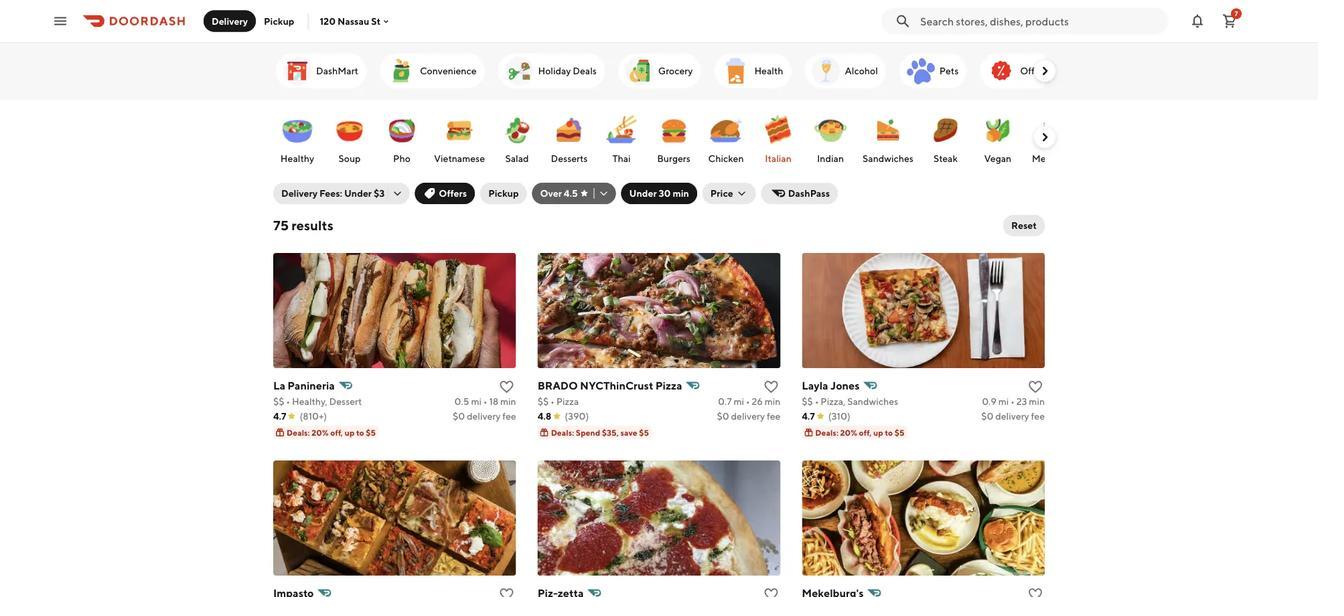 Task type: describe. For each thing, give the bounding box(es) containing it.
2 • from the left
[[484, 396, 488, 407]]

panineria
[[288, 380, 335, 392]]

to for layla jones
[[886, 428, 893, 438]]

7 button
[[1217, 8, 1244, 35]]

la panineria
[[273, 380, 335, 392]]

delivery for layla jones
[[996, 411, 1030, 422]]

1 • from the left
[[286, 396, 290, 407]]

(310)
[[829, 411, 851, 422]]

burgers
[[658, 153, 691, 164]]

health image
[[720, 55, 752, 87]]

4.7 for la
[[273, 411, 287, 422]]

holiday deals link
[[498, 54, 605, 88]]

0 vertical spatial offers
[[1021, 65, 1048, 76]]

$​0 for layla jones
[[982, 411, 994, 422]]

healthy
[[281, 153, 314, 164]]

min for brado nycthincrust pizza
[[765, 396, 781, 407]]

7
[[1235, 10, 1239, 17]]

layla jones
[[802, 380, 860, 392]]

reset
[[1012, 220, 1038, 231]]

health
[[755, 65, 784, 76]]

price button
[[703, 183, 756, 204]]

pizza for $$ • pizza
[[557, 396, 579, 407]]

0.5
[[455, 396, 470, 407]]

26
[[752, 396, 763, 407]]

120
[[320, 16, 336, 27]]

click to add this store to your saved list image for brado nycthincrust pizza
[[764, 379, 780, 395]]

next button of carousel image
[[1039, 64, 1052, 78]]

convenience
[[420, 65, 477, 76]]

$5 for layla jones
[[895, 428, 905, 438]]

0.9
[[983, 396, 997, 407]]

open menu image
[[52, 13, 68, 29]]

pickup for bottom pickup button
[[489, 188, 519, 199]]

mi for brado nycthincrust pizza
[[734, 396, 745, 407]]

vietnamese
[[434, 153, 485, 164]]

pizza,
[[821, 396, 846, 407]]

holiday
[[539, 65, 571, 76]]

75 results
[[273, 218, 334, 234]]

(390)
[[565, 411, 589, 422]]

deals: for brado
[[551, 428, 575, 438]]

min inside button
[[673, 188, 690, 199]]

dashmart image
[[281, 55, 314, 87]]

5 • from the left
[[815, 396, 819, 407]]

grocery link
[[619, 54, 701, 88]]

$​0 delivery fee for brado nycthincrust pizza
[[718, 411, 781, 422]]

delivery for delivery fees: under $3
[[281, 188, 318, 199]]

save
[[621, 428, 638, 438]]

$​0 for brado nycthincrust pizza
[[718, 411, 730, 422]]

mexican
[[1033, 153, 1069, 164]]

fee for la panineria
[[503, 411, 517, 422]]

(810+)
[[300, 411, 327, 422]]

convenience image
[[385, 55, 418, 87]]

st
[[371, 16, 381, 27]]

deals: for la
[[287, 428, 310, 438]]

0 vertical spatial sandwiches
[[863, 153, 914, 164]]

under 30 min button
[[622, 183, 698, 204]]

dashmart
[[316, 65, 359, 76]]

dashmart link
[[276, 54, 367, 88]]

vegan
[[985, 153, 1012, 164]]

4.7 for layla
[[802, 411, 816, 422]]

delivery button
[[204, 10, 256, 32]]

18
[[490, 396, 499, 407]]

mi for layla jones
[[999, 396, 1009, 407]]

pets
[[940, 65, 959, 76]]

under inside under 30 min button
[[630, 188, 657, 199]]

30
[[659, 188, 671, 199]]

chicken
[[709, 153, 744, 164]]

deals: spend $35, save $5
[[551, 428, 649, 438]]

soup
[[339, 153, 361, 164]]

brado
[[538, 380, 578, 392]]

0 horizontal spatial pickup button
[[256, 10, 303, 32]]

$​0 delivery fee for la panineria
[[453, 411, 517, 422]]

$$ • healthy, dessert
[[273, 396, 362, 407]]

6 • from the left
[[1011, 396, 1015, 407]]

indian
[[818, 153, 844, 164]]

dessert
[[329, 396, 362, 407]]

min for layla jones
[[1030, 396, 1046, 407]]

reset button
[[1004, 215, 1046, 237]]

nycthincrust
[[580, 380, 654, 392]]

3 • from the left
[[551, 396, 555, 407]]

pickup for left pickup button
[[264, 15, 295, 26]]

Store search: begin typing to search for stores available on DoorDash text field
[[921, 14, 1161, 28]]

delivery for delivery
[[212, 15, 248, 26]]

offers image
[[986, 55, 1018, 87]]

$3
[[374, 188, 385, 199]]

alcohol link
[[805, 54, 887, 88]]

thai
[[613, 153, 631, 164]]

4.5
[[564, 188, 578, 199]]

4 items, open order cart image
[[1222, 13, 1239, 29]]

steak
[[934, 153, 958, 164]]

spend
[[576, 428, 601, 438]]

click to add this store to your saved list image for layla jones
[[1028, 379, 1044, 395]]



Task type: locate. For each thing, give the bounding box(es) containing it.
2 fee from the left
[[767, 411, 781, 422]]

1 vertical spatial pickup
[[489, 188, 519, 199]]

1 horizontal spatial under
[[630, 188, 657, 199]]

pickup left 120
[[264, 15, 295, 26]]

pets image
[[905, 55, 938, 87]]

holiday deals
[[539, 65, 597, 76]]

fee for brado nycthincrust pizza
[[767, 411, 781, 422]]

min right 23
[[1030, 396, 1046, 407]]

price
[[711, 188, 734, 199]]

mi
[[471, 396, 482, 407], [734, 396, 745, 407], [999, 396, 1009, 407]]

min right 30 on the top
[[673, 188, 690, 199]]

$$ • pizza
[[538, 396, 579, 407]]

offers button
[[415, 183, 475, 204]]

convenience link
[[380, 54, 485, 88]]

1 horizontal spatial pickup button
[[481, 183, 527, 204]]

3 delivery from the left
[[996, 411, 1030, 422]]

$​0 delivery fee down 0.5 mi • 18 min on the bottom left
[[453, 411, 517, 422]]

up for layla jones
[[874, 428, 884, 438]]

pickup button down salad
[[481, 183, 527, 204]]

fees:
[[320, 188, 343, 199]]

20% for layla jones
[[841, 428, 858, 438]]

$​0 delivery fee
[[453, 411, 517, 422], [718, 411, 781, 422], [982, 411, 1046, 422]]

$5 for la panineria
[[366, 428, 376, 438]]

sandwiches left steak
[[863, 153, 914, 164]]

sandwiches
[[863, 153, 914, 164], [848, 396, 899, 407]]

1 4.7 from the left
[[273, 411, 287, 422]]

0 horizontal spatial delivery
[[212, 15, 248, 26]]

1 horizontal spatial 20%
[[841, 428, 858, 438]]

alcohol
[[845, 65, 879, 76]]

delivery down 0.9 mi • 23 min
[[996, 411, 1030, 422]]

$​0 delivery fee down 0.9 mi • 23 min
[[982, 411, 1046, 422]]

deals: down (310)
[[816, 428, 839, 438]]

click to add this store to your saved list image
[[499, 379, 515, 395], [499, 587, 515, 598], [764, 587, 780, 598]]

$$ down layla in the right of the page
[[802, 396, 814, 407]]

1 horizontal spatial fee
[[767, 411, 781, 422]]

pho
[[393, 153, 411, 164]]

deals: 20% off, up to $5 for jones
[[816, 428, 905, 438]]

1 vertical spatial sandwiches
[[848, 396, 899, 407]]

2 horizontal spatial $​0
[[982, 411, 994, 422]]

alcohol image
[[811, 55, 843, 87]]

fee down 0.7 mi • 26 min
[[767, 411, 781, 422]]

$​0 down 0.5
[[453, 411, 465, 422]]

up down $$ • pizza, sandwiches
[[874, 428, 884, 438]]

• left 23
[[1011, 396, 1015, 407]]

under 30 min
[[630, 188, 690, 199]]

0 horizontal spatial fee
[[503, 411, 517, 422]]

• left the '18'
[[484, 396, 488, 407]]

1 horizontal spatial offers
[[1021, 65, 1048, 76]]

0.9 mi • 23 min
[[983, 396, 1046, 407]]

1 horizontal spatial $$
[[538, 396, 549, 407]]

20% for la panineria
[[312, 428, 329, 438]]

1 mi from the left
[[471, 396, 482, 407]]

2 deals: from the left
[[551, 428, 575, 438]]

la
[[273, 380, 286, 392]]

deals: down (390)
[[551, 428, 575, 438]]

offers link
[[981, 54, 1056, 88]]

0 vertical spatial pizza
[[656, 380, 683, 392]]

1 horizontal spatial $​0 delivery fee
[[718, 411, 781, 422]]

next button of carousel image
[[1039, 131, 1052, 144]]

2 horizontal spatial fee
[[1032, 411, 1046, 422]]

$$ for brado
[[538, 396, 549, 407]]

1 off, from the left
[[331, 428, 343, 438]]

holiday deals image
[[504, 55, 536, 87]]

0 horizontal spatial to
[[357, 428, 364, 438]]

2 under from the left
[[630, 188, 657, 199]]

1 horizontal spatial to
[[886, 428, 893, 438]]

pickup down salad
[[489, 188, 519, 199]]

deals: down (810+)
[[287, 428, 310, 438]]

0.7
[[719, 396, 732, 407]]

off, down dessert at bottom left
[[331, 428, 343, 438]]

2 $5 from the left
[[640, 428, 649, 438]]

$​0
[[453, 411, 465, 422], [718, 411, 730, 422], [982, 411, 994, 422]]

$​0 down 0.9
[[982, 411, 994, 422]]

1 deals: from the left
[[287, 428, 310, 438]]

0 horizontal spatial deals:
[[287, 428, 310, 438]]

dashpass button
[[762, 183, 839, 204]]

• left healthy,
[[286, 396, 290, 407]]

to for la panineria
[[357, 428, 364, 438]]

0 horizontal spatial $​0
[[453, 411, 465, 422]]

20% down (810+)
[[312, 428, 329, 438]]

3 fee from the left
[[1032, 411, 1046, 422]]

up for la panineria
[[345, 428, 355, 438]]

min for la panineria
[[501, 396, 517, 407]]

to
[[357, 428, 364, 438], [886, 428, 893, 438]]

2 20% from the left
[[841, 428, 858, 438]]

1 horizontal spatial up
[[874, 428, 884, 438]]

1 vertical spatial pickup button
[[481, 183, 527, 204]]

min right 26
[[765, 396, 781, 407]]

2 horizontal spatial mi
[[999, 396, 1009, 407]]

1 horizontal spatial mi
[[734, 396, 745, 407]]

over 4.5
[[541, 188, 578, 199]]

0 horizontal spatial $​0 delivery fee
[[453, 411, 517, 422]]

delivery fees: under $3
[[281, 188, 385, 199]]

to down dessert at bottom left
[[357, 428, 364, 438]]

$5
[[366, 428, 376, 438], [640, 428, 649, 438], [895, 428, 905, 438]]

offers down "vietnamese" at the top
[[439, 188, 467, 199]]

offers
[[1021, 65, 1048, 76], [439, 188, 467, 199]]

pets link
[[900, 54, 967, 88]]

1 $​0 delivery fee from the left
[[453, 411, 517, 422]]

deals:
[[287, 428, 310, 438], [551, 428, 575, 438], [816, 428, 839, 438]]

0 horizontal spatial mi
[[471, 396, 482, 407]]

off, down $$ • pizza, sandwiches
[[860, 428, 872, 438]]

2 horizontal spatial $$
[[802, 396, 814, 407]]

off,
[[331, 428, 343, 438], [860, 428, 872, 438]]

4.8
[[538, 411, 552, 422]]

3 $5 from the left
[[895, 428, 905, 438]]

deals: for layla
[[816, 428, 839, 438]]

$$ up 4.8
[[538, 396, 549, 407]]

75
[[273, 218, 289, 234]]

up
[[345, 428, 355, 438], [874, 428, 884, 438]]

pickup button left 120
[[256, 10, 303, 32]]

jones
[[831, 380, 860, 392]]

0 vertical spatial pickup
[[264, 15, 295, 26]]

2 to from the left
[[886, 428, 893, 438]]

0 horizontal spatial offers
[[439, 188, 467, 199]]

1 horizontal spatial delivery
[[281, 188, 318, 199]]

italian
[[766, 153, 792, 164]]

3 $​0 from the left
[[982, 411, 994, 422]]

1 horizontal spatial pickup
[[489, 188, 519, 199]]

0.5 mi • 18 min
[[455, 396, 517, 407]]

20% down (310)
[[841, 428, 858, 438]]

off, for la panineria
[[331, 428, 343, 438]]

• down layla in the right of the page
[[815, 396, 819, 407]]

2 deals: 20% off, up to $5 from the left
[[816, 428, 905, 438]]

0 horizontal spatial pizza
[[557, 396, 579, 407]]

layla
[[802, 380, 829, 392]]

0 horizontal spatial pickup
[[264, 15, 295, 26]]

1 horizontal spatial $​0
[[718, 411, 730, 422]]

1 horizontal spatial delivery
[[732, 411, 765, 422]]

delivery for brado nycthincrust pizza
[[732, 411, 765, 422]]

0 horizontal spatial 4.7
[[273, 411, 287, 422]]

off, for layla jones
[[860, 428, 872, 438]]

pizza up (390)
[[557, 396, 579, 407]]

0 vertical spatial delivery
[[212, 15, 248, 26]]

sandwiches down 'jones'
[[848, 396, 899, 407]]

mi right 0.9
[[999, 396, 1009, 407]]

pizza for brado nycthincrust pizza
[[656, 380, 683, 392]]

0 horizontal spatial deals: 20% off, up to $5
[[287, 428, 376, 438]]

2 off, from the left
[[860, 428, 872, 438]]

grocery
[[659, 65, 693, 76]]

1 $$ from the left
[[273, 396, 285, 407]]

1 horizontal spatial deals: 20% off, up to $5
[[816, 428, 905, 438]]

$$ for layla
[[802, 396, 814, 407]]

over 4.5 button
[[533, 183, 616, 204]]

delivery down 0.7 mi • 26 min
[[732, 411, 765, 422]]

23
[[1017, 396, 1028, 407]]

min right the '18'
[[501, 396, 517, 407]]

delivery
[[467, 411, 501, 422], [732, 411, 765, 422], [996, 411, 1030, 422]]

2 horizontal spatial delivery
[[996, 411, 1030, 422]]

over
[[541, 188, 562, 199]]

salad
[[506, 153, 529, 164]]

1 horizontal spatial 4.7
[[802, 411, 816, 422]]

pickup
[[264, 15, 295, 26], [489, 188, 519, 199]]

3 $$ from the left
[[802, 396, 814, 407]]

1 under from the left
[[344, 188, 372, 199]]

to down $$ • pizza, sandwiches
[[886, 428, 893, 438]]

4.7 down la
[[273, 411, 287, 422]]

healthy,
[[292, 396, 328, 407]]

dashpass
[[789, 188, 830, 199]]

pizza right nycthincrust in the bottom of the page
[[656, 380, 683, 392]]

$​0 down 0.7
[[718, 411, 730, 422]]

1 up from the left
[[345, 428, 355, 438]]

1 to from the left
[[357, 428, 364, 438]]

1 vertical spatial delivery
[[281, 188, 318, 199]]

20%
[[312, 428, 329, 438], [841, 428, 858, 438]]

mi for la panineria
[[471, 396, 482, 407]]

0 horizontal spatial 20%
[[312, 428, 329, 438]]

notification bell image
[[1190, 13, 1206, 29]]

2 $​0 from the left
[[718, 411, 730, 422]]

results
[[292, 218, 334, 234]]

$$
[[273, 396, 285, 407], [538, 396, 549, 407], [802, 396, 814, 407]]

fee
[[503, 411, 517, 422], [767, 411, 781, 422], [1032, 411, 1046, 422]]

up down dessert at bottom left
[[345, 428, 355, 438]]

4 • from the left
[[746, 396, 750, 407]]

2 delivery from the left
[[732, 411, 765, 422]]

fee for layla jones
[[1032, 411, 1046, 422]]

0.7 mi • 26 min
[[719, 396, 781, 407]]

120 nassau st button
[[320, 16, 392, 27]]

0 horizontal spatial up
[[345, 428, 355, 438]]

deals: 20% off, up to $5 down (810+)
[[287, 428, 376, 438]]

under
[[344, 188, 372, 199], [630, 188, 657, 199]]

3 mi from the left
[[999, 396, 1009, 407]]

min
[[673, 188, 690, 199], [501, 396, 517, 407], [765, 396, 781, 407], [1030, 396, 1046, 407]]

delivery
[[212, 15, 248, 26], [281, 188, 318, 199]]

1 horizontal spatial $5
[[640, 428, 649, 438]]

offers inside button
[[439, 188, 467, 199]]

mi right 0.7
[[734, 396, 745, 407]]

1 20% from the left
[[312, 428, 329, 438]]

4.7
[[273, 411, 287, 422], [802, 411, 816, 422]]

0 horizontal spatial off,
[[331, 428, 343, 438]]

2 4.7 from the left
[[802, 411, 816, 422]]

2 mi from the left
[[734, 396, 745, 407]]

2 horizontal spatial deals:
[[816, 428, 839, 438]]

1 vertical spatial offers
[[439, 188, 467, 199]]

$​0 for la panineria
[[453, 411, 465, 422]]

fee down 0.9 mi • 23 min
[[1032, 411, 1046, 422]]

1 deals: 20% off, up to $5 from the left
[[287, 428, 376, 438]]

1 fee from the left
[[503, 411, 517, 422]]

0 vertical spatial pickup button
[[256, 10, 303, 32]]

1 $5 from the left
[[366, 428, 376, 438]]

brado nycthincrust pizza
[[538, 380, 683, 392]]

nassau
[[338, 16, 370, 27]]

0 horizontal spatial delivery
[[467, 411, 501, 422]]

2 horizontal spatial $​0 delivery fee
[[982, 411, 1046, 422]]

2 $​0 delivery fee from the left
[[718, 411, 781, 422]]

desserts
[[551, 153, 588, 164]]

mi right 0.5
[[471, 396, 482, 407]]

delivery down 0.5 mi • 18 min on the bottom left
[[467, 411, 501, 422]]

deals: 20% off, up to $5 down (310)
[[816, 428, 905, 438]]

1 $​0 from the left
[[453, 411, 465, 422]]

1 vertical spatial pizza
[[557, 396, 579, 407]]

2 $$ from the left
[[538, 396, 549, 407]]

pizza
[[656, 380, 683, 392], [557, 396, 579, 407]]

•
[[286, 396, 290, 407], [484, 396, 488, 407], [551, 396, 555, 407], [746, 396, 750, 407], [815, 396, 819, 407], [1011, 396, 1015, 407]]

offers right offers icon
[[1021, 65, 1048, 76]]

3 deals: from the left
[[816, 428, 839, 438]]

0 horizontal spatial $5
[[366, 428, 376, 438]]

delivery for la panineria
[[467, 411, 501, 422]]

fee down 0.5 mi • 18 min on the bottom left
[[503, 411, 517, 422]]

1 horizontal spatial off,
[[860, 428, 872, 438]]

grocery image
[[624, 55, 656, 87]]

2 horizontal spatial $5
[[895, 428, 905, 438]]

0 horizontal spatial $$
[[273, 396, 285, 407]]

health link
[[715, 54, 792, 88]]

pickup button
[[256, 10, 303, 32], [481, 183, 527, 204]]

1 delivery from the left
[[467, 411, 501, 422]]

1 horizontal spatial deals:
[[551, 428, 575, 438]]

deals
[[573, 65, 597, 76]]

$​0 delivery fee for layla jones
[[982, 411, 1046, 422]]

$$ for la
[[273, 396, 285, 407]]

• left 26
[[746, 396, 750, 407]]

$​0 delivery fee down 0.7 mi • 26 min
[[718, 411, 781, 422]]

0 horizontal spatial under
[[344, 188, 372, 199]]

120 nassau st
[[320, 16, 381, 27]]

click to add this store to your saved list image
[[764, 379, 780, 395], [1028, 379, 1044, 395], [1028, 587, 1044, 598]]

$$ • pizza, sandwiches
[[802, 396, 899, 407]]

under left 30 on the top
[[630, 188, 657, 199]]

• down brado
[[551, 396, 555, 407]]

$35,
[[602, 428, 619, 438]]

delivery inside button
[[212, 15, 248, 26]]

4.7 left (310)
[[802, 411, 816, 422]]

1 horizontal spatial pizza
[[656, 380, 683, 392]]

$$ down la
[[273, 396, 285, 407]]

2 up from the left
[[874, 428, 884, 438]]

under left $3
[[344, 188, 372, 199]]

3 $​0 delivery fee from the left
[[982, 411, 1046, 422]]

deals: 20% off, up to $5 for panineria
[[287, 428, 376, 438]]



Task type: vqa. For each thing, say whether or not it's contained in the screenshot.
national favorites
no



